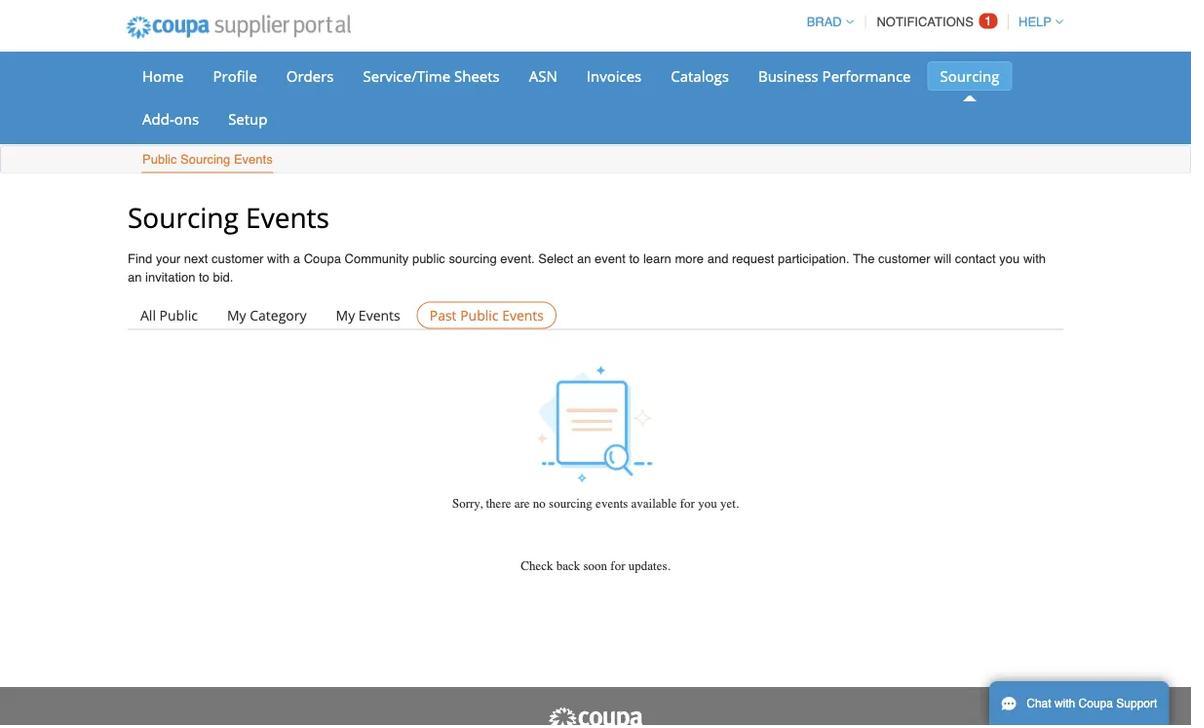 Task type: describe. For each thing, give the bounding box(es) containing it.
sourcing for sourcing
[[941, 66, 1000, 86]]

my events
[[336, 306, 401, 325]]

request
[[732, 252, 775, 266]]

invoices link
[[574, 61, 655, 91]]

back
[[557, 558, 581, 573]]

1 horizontal spatial with
[[1024, 252, 1046, 266]]

catalogs
[[671, 66, 729, 86]]

business performance link
[[746, 61, 924, 91]]

help link
[[1010, 15, 1064, 29]]

setup
[[228, 109, 268, 129]]

notifications
[[877, 15, 974, 29]]

add-ons link
[[130, 104, 212, 134]]

1 vertical spatial an
[[128, 270, 142, 284]]

learn
[[644, 252, 672, 266]]

public for all
[[160, 306, 198, 325]]

asn
[[529, 66, 558, 86]]

category
[[250, 306, 307, 325]]

profile
[[213, 66, 257, 86]]

tab list containing all public
[[128, 302, 1064, 329]]

0 horizontal spatial with
[[267, 252, 290, 266]]

profile link
[[200, 61, 270, 91]]

1
[[985, 14, 992, 28]]

sourcing events
[[128, 198, 329, 236]]

coupa inside find your next customer with a coupa community public sourcing event. select an event to learn more and request participation. the customer will contact you with an invitation to bid.
[[304, 252, 341, 266]]

next
[[184, 252, 208, 266]]

are
[[515, 496, 530, 511]]

performance
[[823, 66, 911, 86]]

invoices
[[587, 66, 642, 86]]

community
[[345, 252, 409, 266]]

business
[[759, 66, 819, 86]]

all
[[140, 306, 156, 325]]

will
[[934, 252, 952, 266]]

catalogs link
[[659, 61, 742, 91]]

add-
[[142, 109, 174, 129]]

my category link
[[214, 302, 319, 329]]

0 vertical spatial coupa supplier portal image
[[113, 3, 364, 52]]

available
[[632, 496, 677, 511]]

select
[[539, 252, 574, 266]]

events up "a"
[[246, 198, 329, 236]]

1 horizontal spatial to
[[629, 252, 640, 266]]

you inside find your next customer with a coupa community public sourcing event. select an event to learn more and request participation. the customer will contact you with an invitation to bid.
[[1000, 252, 1020, 266]]

2 customer from the left
[[879, 252, 931, 266]]

home link
[[130, 61, 197, 91]]

events down setup link
[[234, 152, 273, 167]]

past public events
[[430, 306, 544, 325]]

there
[[486, 496, 511, 511]]

public sourcing events
[[142, 152, 273, 167]]

notifications 1
[[877, 14, 992, 29]]

invitation
[[145, 270, 195, 284]]

service/time sheets link
[[351, 61, 513, 91]]

yet.
[[721, 496, 739, 511]]

chat
[[1027, 697, 1052, 711]]

0 horizontal spatial you
[[698, 496, 717, 511]]

1 horizontal spatial coupa supplier portal image
[[547, 707, 645, 727]]

setup link
[[216, 104, 280, 134]]

my for my events
[[336, 306, 355, 325]]

past
[[430, 306, 457, 325]]

find your next customer with a coupa community public sourcing event. select an event to learn more and request participation. the customer will contact you with an invitation to bid.
[[128, 252, 1046, 284]]

business performance
[[759, 66, 911, 86]]

no
[[533, 496, 546, 511]]

chat with coupa support button
[[990, 682, 1170, 727]]



Task type: vqa. For each thing, say whether or not it's contained in the screenshot.
PAST PUBLIC EVENTS link
yes



Task type: locate. For each thing, give the bounding box(es) containing it.
for right soon
[[611, 558, 626, 573]]

with
[[267, 252, 290, 266], [1024, 252, 1046, 266], [1055, 697, 1076, 711]]

orders link
[[274, 61, 347, 91]]

1 horizontal spatial for
[[680, 496, 695, 511]]

tab list
[[128, 302, 1064, 329]]

help
[[1019, 15, 1052, 29]]

and
[[708, 252, 729, 266]]

event
[[595, 252, 626, 266]]

events
[[596, 496, 628, 511]]

brad
[[807, 15, 842, 29]]

1 horizontal spatial my
[[336, 306, 355, 325]]

0 vertical spatial sourcing
[[941, 66, 1000, 86]]

public
[[142, 152, 177, 167], [160, 306, 198, 325], [460, 306, 499, 325]]

1 horizontal spatial an
[[577, 252, 591, 266]]

0 horizontal spatial to
[[199, 270, 210, 284]]

brad link
[[798, 15, 854, 29]]

0 vertical spatial for
[[680, 496, 695, 511]]

1 horizontal spatial sourcing
[[549, 496, 593, 511]]

an left event
[[577, 252, 591, 266]]

1 customer from the left
[[212, 252, 264, 266]]

customer
[[212, 252, 264, 266], [879, 252, 931, 266]]

0 horizontal spatial coupa
[[304, 252, 341, 266]]

0 vertical spatial an
[[577, 252, 591, 266]]

sorry, there are no sourcing events available for you yet.
[[452, 496, 739, 511]]

1 vertical spatial sourcing
[[549, 496, 593, 511]]

the
[[853, 252, 875, 266]]

1 my from the left
[[227, 306, 246, 325]]

for
[[680, 496, 695, 511], [611, 558, 626, 573]]

my category
[[227, 306, 307, 325]]

events
[[234, 152, 273, 167], [246, 198, 329, 236], [359, 306, 401, 325], [502, 306, 544, 325]]

0 vertical spatial sourcing
[[449, 252, 497, 266]]

sourcing link
[[928, 61, 1013, 91]]

2 vertical spatial sourcing
[[128, 198, 239, 236]]

soon
[[584, 558, 608, 573]]

0 vertical spatial coupa
[[304, 252, 341, 266]]

navigation containing notifications 1
[[798, 3, 1064, 41]]

contact
[[956, 252, 996, 266]]

you left yet.
[[698, 496, 717, 511]]

0 horizontal spatial my
[[227, 306, 246, 325]]

ons
[[174, 109, 199, 129]]

1 vertical spatial coupa supplier portal image
[[547, 707, 645, 727]]

coupa right "a"
[[304, 252, 341, 266]]

0 horizontal spatial customer
[[212, 252, 264, 266]]

add-ons
[[142, 109, 199, 129]]

coupa left support on the bottom right of the page
[[1079, 697, 1114, 711]]

1 vertical spatial for
[[611, 558, 626, 573]]

sourcing right the public in the left of the page
[[449, 252, 497, 266]]

coupa supplier portal image
[[113, 3, 364, 52], [547, 707, 645, 727]]

check back soon for updates.
[[521, 558, 671, 573]]

1 horizontal spatial coupa
[[1079, 697, 1114, 711]]

with inside button
[[1055, 697, 1076, 711]]

0 horizontal spatial for
[[611, 558, 626, 573]]

a
[[293, 252, 300, 266]]

updates.
[[629, 558, 671, 573]]

event.
[[501, 252, 535, 266]]

sourcing
[[449, 252, 497, 266], [549, 496, 593, 511]]

0 horizontal spatial coupa supplier portal image
[[113, 3, 364, 52]]

my
[[227, 306, 246, 325], [336, 306, 355, 325]]

sourcing down the ons
[[180, 152, 230, 167]]

1 horizontal spatial you
[[1000, 252, 1020, 266]]

sourcing
[[941, 66, 1000, 86], [180, 152, 230, 167], [128, 198, 239, 236]]

check
[[521, 558, 553, 573]]

service/time
[[363, 66, 451, 86]]

navigation
[[798, 3, 1064, 41]]

my for my category
[[227, 306, 246, 325]]

you
[[1000, 252, 1020, 266], [698, 496, 717, 511]]

1 vertical spatial to
[[199, 270, 210, 284]]

customer up the 'bid.' at the left
[[212, 252, 264, 266]]

public right past
[[460, 306, 499, 325]]

chat with coupa support
[[1027, 697, 1158, 711]]

past public events link
[[417, 302, 557, 329]]

service/time sheets
[[363, 66, 500, 86]]

with left "a"
[[267, 252, 290, 266]]

0 horizontal spatial sourcing
[[449, 252, 497, 266]]

asn link
[[517, 61, 570, 91]]

support
[[1117, 697, 1158, 711]]

public right all
[[160, 306, 198, 325]]

1 horizontal spatial customer
[[879, 252, 931, 266]]

my down community
[[336, 306, 355, 325]]

participation.
[[778, 252, 850, 266]]

an
[[577, 252, 591, 266], [128, 270, 142, 284]]

you right contact
[[1000, 252, 1020, 266]]

events down community
[[359, 306, 401, 325]]

0 vertical spatial to
[[629, 252, 640, 266]]

for right 'available'
[[680, 496, 695, 511]]

2 horizontal spatial with
[[1055, 697, 1076, 711]]

public down "add-"
[[142, 152, 177, 167]]

sourcing right no
[[549, 496, 593, 511]]

sourcing up next
[[128, 198, 239, 236]]

an down find
[[128, 270, 142, 284]]

events down event.
[[502, 306, 544, 325]]

with right chat
[[1055, 697, 1076, 711]]

public for past
[[460, 306, 499, 325]]

coupa inside button
[[1079, 697, 1114, 711]]

more
[[675, 252, 704, 266]]

my events link
[[323, 302, 413, 329]]

sourcing inside find your next customer with a coupa community public sourcing event. select an event to learn more and request participation. the customer will contact you with an invitation to bid.
[[449, 252, 497, 266]]

customer left will
[[879, 252, 931, 266]]

public sourcing events link
[[141, 148, 274, 173]]

find
[[128, 252, 152, 266]]

all public
[[140, 306, 198, 325]]

bid.
[[213, 270, 233, 284]]

home
[[142, 66, 184, 86]]

sourcing down 1
[[941, 66, 1000, 86]]

2 my from the left
[[336, 306, 355, 325]]

to left "learn"
[[629, 252, 640, 266]]

1 vertical spatial you
[[698, 496, 717, 511]]

0 horizontal spatial an
[[128, 270, 142, 284]]

public
[[412, 252, 446, 266]]

sourcing for sourcing events
[[128, 198, 239, 236]]

sorry,
[[452, 496, 483, 511]]

1 vertical spatial sourcing
[[180, 152, 230, 167]]

all public link
[[128, 302, 211, 329]]

coupa
[[304, 252, 341, 266], [1079, 697, 1114, 711]]

1 vertical spatial coupa
[[1079, 697, 1114, 711]]

0 vertical spatial you
[[1000, 252, 1020, 266]]

orders
[[287, 66, 334, 86]]

your
[[156, 252, 181, 266]]

to
[[629, 252, 640, 266], [199, 270, 210, 284]]

my down the 'bid.' at the left
[[227, 306, 246, 325]]

sheets
[[454, 66, 500, 86]]

to left the 'bid.' at the left
[[199, 270, 210, 284]]

with right contact
[[1024, 252, 1046, 266]]



